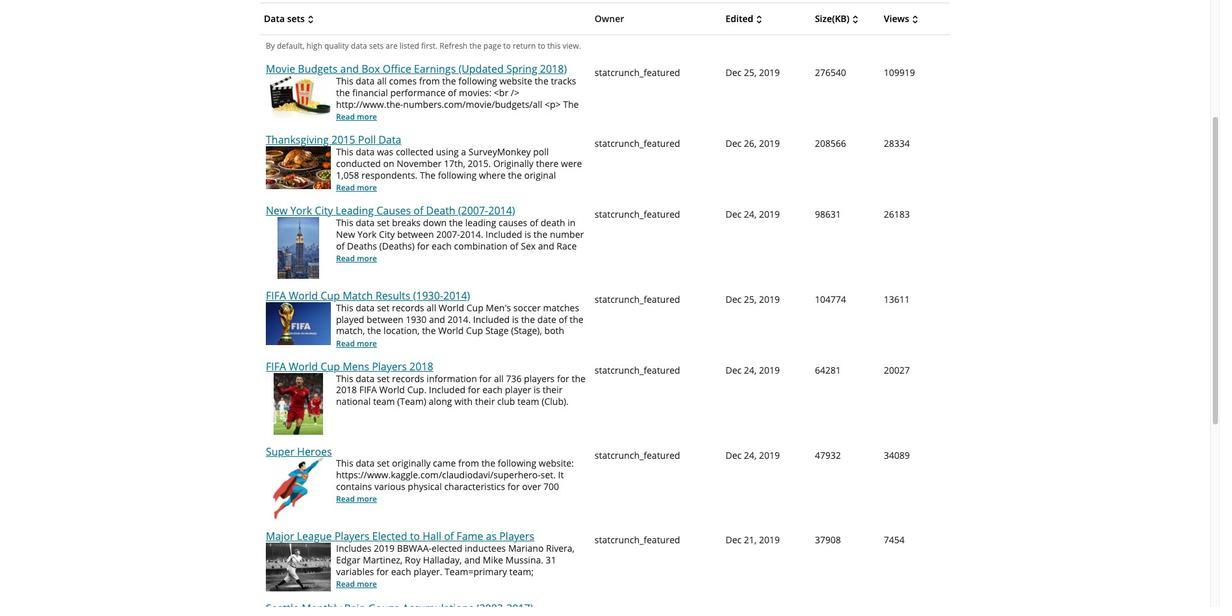 Task type: describe. For each thing, give the bounding box(es) containing it.
world right 1930
[[439, 301, 464, 314]]

the left the date
[[521, 313, 535, 326]]

fictional
[[336, 493, 370, 505]]

came
[[433, 458, 456, 470]]

dec 24, 2019 for 2018
[[726, 364, 780, 376]]

(2007-
[[458, 203, 489, 218]]

2018)
[[540, 62, 567, 76]]

teams,
[[336, 337, 365, 349]]

results
[[376, 288, 411, 303]]

by
[[266, 41, 275, 52]]

read more for cup
[[336, 338, 377, 349]]

dec 25, 2019 for movie budgets and box office earnings (updated spring 2018)
[[726, 66, 780, 78]]

0 horizontal spatial and
[[340, 62, 359, 76]]

dec for 2018
[[726, 364, 742, 376]]

leading
[[336, 203, 374, 218]]

owner
[[595, 13, 625, 25]]

37908
[[815, 534, 841, 547]]

20027
[[884, 364, 911, 376]]

major league players elected to hall of fame as players
[[266, 530, 535, 544]]

matches
[[543, 301, 580, 314]]

attendance
[[336, 348, 384, 361]]

is inside this data set records information for all 736 players for the 2018 fifa world cup.  included for each player is their national team (team) along with their club team (club).
[[534, 384, 541, 396]]

2 2019 from the top
[[759, 137, 780, 149]]

of inside this data set records all world cup men's soccer matches played between 1930 and 2014.  included is the date of the match, the location, the world cup stage (stage), both teams, the halftime score, the final score, and the attendance for the game.
[[559, 313, 568, 326]]

fifa world cup mens players 2018 link
[[266, 359, 587, 374]]

for right "players"
[[557, 372, 570, 385]]

1 horizontal spatial data
[[379, 132, 402, 147]]

website:
[[539, 458, 574, 470]]

this data set records all world cup men's soccer matches played between 1930 and 2014.  included is the date of the match, the location, the world cup stage (stage), both teams, the halftime score, the final score, and the attendance for the game.
[[336, 301, 584, 361]]

2 horizontal spatial and
[[513, 337, 529, 349]]

read for cup
[[336, 338, 355, 349]]

read for and
[[336, 111, 355, 122]]

sortable 18 image for size(kb)
[[850, 14, 862, 26]]

for inside this data set originally came from the following website: https://www.kaggle.com/claudiodavi/superhero-set. it contains various physical characteristics for over 700 fictional comic book super heroes.
[[508, 481, 520, 493]]

2019 for earnings
[[759, 66, 780, 78]]

read for city
[[336, 253, 355, 264]]

2 score, from the left
[[485, 337, 511, 349]]

1 horizontal spatial and
[[429, 313, 445, 326]]

the right match,
[[368, 325, 381, 337]]

2 statcrunch_featured from the top
[[595, 137, 681, 149]]

1 horizontal spatial players
[[372, 359, 407, 374]]

from
[[459, 458, 479, 470]]

club
[[498, 396, 515, 408]]

super heroes link
[[266, 445, 587, 459]]

1930
[[406, 313, 427, 326]]

set for world
[[377, 301, 390, 314]]

read more link for city
[[336, 253, 377, 264]]

the inside this data set originally came from the following website: https://www.kaggle.com/claudiodavi/superhero-set. it contains various physical characteristics for over 700 fictional comic book super heroes.
[[482, 458, 496, 470]]

fifa inside this data set records information for all 736 players for the 2018 fifa world cup.  included for each player is their national team (team) along with their club team (club).
[[359, 384, 377, 396]]

the left page
[[470, 41, 482, 52]]

movie
[[266, 62, 295, 76]]

is inside this data set records all world cup men's soccer matches played between 1930 and 2014.  included is the date of the match, the location, the world cup stage (stage), both teams, the halftime score, the final score, and the attendance for the game.
[[512, 313, 519, 326]]

new york city leading causes of death (2007-2014) link
[[266, 203, 587, 218]]

2 team from the left
[[518, 396, 540, 408]]

records for world
[[392, 372, 425, 385]]

read more for city
[[336, 253, 377, 264]]

heroes
[[297, 445, 332, 459]]

0 vertical spatial 2018
[[410, 359, 434, 374]]

more for box
[[357, 111, 377, 122]]

21,
[[744, 534, 757, 547]]

5 read more from the top
[[336, 494, 377, 505]]

2014.
[[448, 313, 471, 326]]

for left 736
[[480, 372, 492, 385]]

by default, high quality data sets are listed first. refresh the page to return to this view.
[[266, 41, 581, 52]]

2019 for (1930-
[[759, 293, 780, 305]]

34089
[[884, 449, 911, 461]]

data right quality
[[351, 41, 367, 52]]

https://www.kaggle.com/claudiodavi/superhero-
[[336, 469, 541, 482]]

budgets
[[298, 62, 338, 76]]

the right both
[[570, 313, 584, 326]]

25, for fifa world cup match results (1930-2014)
[[744, 293, 757, 305]]

refresh
[[440, 41, 468, 52]]

read for poll
[[336, 182, 355, 193]]

dec for of
[[726, 208, 742, 220]]

2 horizontal spatial to
[[538, 41, 546, 52]]

poll
[[358, 132, 376, 147]]

default,
[[277, 41, 305, 52]]

fifa world cup mens players 2018 thumbnail image
[[274, 373, 323, 435]]

47932
[[815, 449, 841, 461]]

new york city leading causes of death (2007-2014) thumbnail image
[[278, 217, 319, 279]]

world left final
[[439, 325, 464, 337]]

soccer
[[514, 301, 541, 314]]

league
[[297, 530, 332, 544]]

new york city leading causes of death (2007-2014)
[[266, 203, 516, 218]]

0 vertical spatial of
[[414, 203, 424, 218]]

for left each
[[468, 384, 480, 396]]

sortable 18 image for data sets
[[305, 14, 317, 26]]

heroes.
[[450, 493, 482, 505]]

2019 for of
[[759, 208, 780, 220]]

major league players elected to hall of fame as players thumbnail image
[[266, 543, 331, 592]]

listed
[[400, 41, 419, 52]]

read more for poll
[[336, 182, 377, 193]]

various
[[375, 481, 406, 493]]

64281
[[815, 364, 841, 376]]

the down the date
[[532, 337, 546, 349]]

this
[[548, 41, 561, 52]]

fifa world cup mens players 2018
[[266, 359, 434, 374]]

this for world
[[336, 301, 354, 314]]

(club).
[[542, 396, 569, 408]]

24, for 2018
[[744, 364, 757, 376]]

stage
[[486, 325, 509, 337]]

each
[[483, 384, 503, 396]]

thanksgiving
[[266, 132, 329, 147]]

statcrunch_featured for of
[[595, 208, 681, 220]]

0 horizontal spatial players
[[335, 530, 370, 544]]

men's
[[486, 301, 511, 314]]

high
[[307, 41, 322, 52]]

dec for (1930-
[[726, 293, 742, 305]]

(1930-
[[413, 288, 444, 303]]

276540
[[815, 66, 847, 78]]

1 vertical spatial 2014)
[[444, 288, 470, 303]]

28334
[[884, 137, 911, 149]]

new
[[266, 203, 288, 218]]

more for elected
[[357, 579, 377, 590]]

2 dec from the top
[[726, 137, 742, 149]]

25, for movie budgets and box office earnings (updated spring 2018)
[[744, 66, 757, 78]]

world down fifa world cup match results (1930-2014) thumbnail
[[289, 359, 318, 374]]

208566
[[815, 137, 847, 149]]

view.
[[563, 41, 581, 52]]

1 score, from the left
[[421, 337, 446, 349]]

the right teams, on the left bottom
[[367, 337, 381, 349]]

york
[[291, 203, 312, 218]]

the left 'game.'
[[401, 348, 415, 361]]

major league players elected to hall of fame as players link
[[266, 530, 587, 544]]

1 horizontal spatial their
[[543, 384, 563, 396]]

statcrunch_featured for hall
[[595, 534, 681, 547]]

edited button
[[726, 13, 766, 26]]

dec 25, 2019 for fifa world cup match results (1930-2014)
[[726, 293, 780, 305]]

causes
[[377, 203, 411, 218]]

physical
[[408, 481, 442, 493]]

thanksgiving 2015 poll data thumbnail image
[[266, 146, 331, 189]]

data sets
[[264, 13, 305, 25]]

movie budgets and box office earnings (updated spring 2018)
[[266, 62, 567, 76]]

statcrunch_featured for 2018
[[595, 364, 681, 376]]

contains
[[336, 481, 372, 493]]

more for match
[[357, 338, 377, 349]]

world down new york city leading causes of death (2007-2014) thumbnail
[[289, 288, 318, 303]]

6 statcrunch_featured from the top
[[595, 449, 681, 461]]

the left final
[[448, 337, 462, 349]]

sortable 18 image
[[910, 14, 922, 26]]

thanksgiving 2015 poll data
[[266, 132, 402, 147]]

read for players
[[336, 579, 355, 590]]

1 team from the left
[[373, 396, 395, 408]]

this for heroes
[[336, 458, 354, 470]]

both
[[545, 325, 565, 337]]



Task type: locate. For each thing, give the bounding box(es) containing it.
read more link for players
[[336, 579, 377, 590]]

3 read more link from the top
[[336, 253, 377, 264]]

1 vertical spatial fifa
[[266, 359, 286, 374]]

3 statcrunch_featured from the top
[[595, 208, 681, 220]]

all right 1930
[[427, 301, 437, 314]]

0 horizontal spatial 2018
[[336, 384, 357, 396]]

world inside this data set records information for all 736 players for the 2018 fifa world cup.  included for each player is their national team (team) along with their club team (club).
[[380, 384, 405, 396]]

2 read more link from the top
[[336, 182, 377, 193]]

statcrunch_featured for (1930-
[[595, 293, 681, 305]]

1 dec from the top
[[726, 66, 742, 78]]

6 read from the top
[[336, 579, 355, 590]]

2 horizontal spatial of
[[559, 313, 568, 326]]

read down match,
[[336, 338, 355, 349]]

more
[[357, 111, 377, 122], [357, 182, 377, 193], [357, 253, 377, 264], [357, 338, 377, 349], [357, 494, 377, 505], [357, 579, 377, 590]]

4 2019 from the top
[[759, 293, 780, 305]]

players right as
[[500, 530, 535, 544]]

5 dec from the top
[[726, 364, 742, 376]]

this inside this data set records all world cup men's soccer matches played between 1930 and 2014.  included is the date of the match, the location, the world cup stage (stage), both teams, the halftime score, the final score, and the attendance for the game.
[[336, 301, 354, 314]]

this
[[336, 301, 354, 314], [336, 372, 354, 385], [336, 458, 354, 470]]

1 vertical spatial records
[[392, 372, 425, 385]]

1 vertical spatial is
[[534, 384, 541, 396]]

read more link up the match
[[336, 253, 377, 264]]

players down halftime
[[372, 359, 407, 374]]

records for and
[[392, 301, 425, 314]]

data for this data set originally came from the following website: https://www.kaggle.com/claudiodavi/superhero-set. it contains various physical characteristics for over 700 fictional comic book super heroes.
[[356, 458, 375, 470]]

3 dec 24, 2019 from the top
[[726, 449, 780, 461]]

data right 'poll'
[[379, 132, 402, 147]]

3 dec from the top
[[726, 208, 742, 220]]

sets inside button
[[287, 13, 305, 25]]

1 dec 24, 2019 from the top
[[726, 208, 780, 220]]

played
[[336, 313, 365, 326]]

0 vertical spatial 2014)
[[489, 203, 516, 218]]

0 horizontal spatial sets
[[287, 13, 305, 25]]

1 horizontal spatial 2018
[[410, 359, 434, 374]]

and right stage
[[513, 337, 529, 349]]

fifa for fifa world cup match results (1930-2014)
[[266, 288, 286, 303]]

is right the player on the bottom left
[[534, 384, 541, 396]]

2 vertical spatial dec 24, 2019
[[726, 449, 780, 461]]

1 horizontal spatial all
[[494, 372, 504, 385]]

data inside this data set records all world cup men's soccer matches played between 1930 and 2014.  included is the date of the match, the location, the world cup stage (stage), both teams, the halftime score, the final score, and the attendance for the game.
[[356, 301, 375, 314]]

players right league on the left bottom of the page
[[335, 530, 370, 544]]

match,
[[336, 325, 365, 337]]

office
[[383, 62, 412, 76]]

2019 right the 26,
[[759, 137, 780, 149]]

score, up "fifa world cup mens players 2018" link
[[421, 337, 446, 349]]

read more for players
[[336, 579, 377, 590]]

read more link up leading
[[336, 182, 377, 193]]

0 horizontal spatial included
[[429, 384, 466, 396]]

7 dec from the top
[[726, 534, 742, 547]]

1 vertical spatial all
[[494, 372, 504, 385]]

dec for hall
[[726, 534, 742, 547]]

more up fifa world cup match results (1930-2014)
[[357, 253, 377, 264]]

to right page
[[504, 41, 511, 52]]

2019 left 98631 at the right
[[759, 208, 780, 220]]

for down location,
[[387, 348, 399, 361]]

read right major league players elected to hall of fame as players thumbnail
[[336, 579, 355, 590]]

1 vertical spatial dec 24, 2019
[[726, 364, 780, 376]]

comic
[[372, 493, 397, 505]]

their right the player on the bottom left
[[543, 384, 563, 396]]

included right cup.
[[429, 384, 466, 396]]

1 sortable 18 image from the left
[[305, 14, 317, 26]]

to left hall
[[410, 530, 420, 544]]

sortable 18 image inside data sets button
[[305, 14, 317, 26]]

2019 for hall
[[759, 534, 780, 547]]

more for leading
[[357, 253, 377, 264]]

included inside this data set records information for all 736 players for the 2018 fifa world cup.  included for each player is their national team (team) along with their club team (club).
[[429, 384, 466, 396]]

data up by
[[264, 13, 285, 25]]

4 dec from the top
[[726, 293, 742, 305]]

1 vertical spatial and
[[429, 313, 445, 326]]

earnings
[[414, 62, 456, 76]]

2 vertical spatial fifa
[[359, 384, 377, 396]]

read more for and
[[336, 111, 377, 122]]

team left (team)
[[373, 396, 395, 408]]

to left this
[[538, 41, 546, 52]]

dec
[[726, 66, 742, 78], [726, 137, 742, 149], [726, 208, 742, 220], [726, 293, 742, 305], [726, 364, 742, 376], [726, 449, 742, 461], [726, 534, 742, 547]]

1 horizontal spatial is
[[534, 384, 541, 396]]

set up various
[[377, 458, 390, 470]]

this inside this data set originally came from the following website: https://www.kaggle.com/claudiodavi/superhero-set. it contains various physical characteristics for over 700 fictional comic book super heroes.
[[336, 458, 354, 470]]

2 24, from the top
[[744, 364, 757, 376]]

1 vertical spatial data
[[379, 132, 402, 147]]

0 vertical spatial set
[[377, 301, 390, 314]]

3 read from the top
[[336, 253, 355, 264]]

1 horizontal spatial included
[[473, 313, 510, 326]]

super
[[423, 493, 448, 505]]

2 read more from the top
[[336, 182, 377, 193]]

for
[[387, 348, 399, 361], [480, 372, 492, 385], [557, 372, 570, 385], [468, 384, 480, 396], [508, 481, 520, 493]]

fifa down mens
[[359, 384, 377, 396]]

score, right final
[[485, 337, 511, 349]]

2014) up 2014.
[[444, 288, 470, 303]]

statcrunch_featured for earnings
[[595, 66, 681, 78]]

set right mens
[[377, 372, 390, 385]]

700
[[544, 481, 559, 493]]

for left over
[[508, 481, 520, 493]]

1 vertical spatial 24,
[[744, 364, 757, 376]]

5 more from the top
[[357, 494, 377, 505]]

1 more from the top
[[357, 111, 377, 122]]

1 dec 25, 2019 from the top
[[726, 66, 780, 78]]

dec 26, 2019
[[726, 137, 780, 149]]

0 vertical spatial fifa
[[266, 288, 286, 303]]

read more link for poll
[[336, 182, 377, 193]]

read up '2015'
[[336, 111, 355, 122]]

all
[[427, 301, 437, 314], [494, 372, 504, 385]]

1 vertical spatial 25,
[[744, 293, 757, 305]]

fifa down new york city leading causes of death (2007-2014) thumbnail
[[266, 288, 286, 303]]

read up the match
[[336, 253, 355, 264]]

world left cup.
[[380, 384, 405, 396]]

3 this from the top
[[336, 458, 354, 470]]

fifa world cup match results (1930-2014) link
[[266, 288, 587, 303]]

page
[[484, 41, 502, 52]]

read more up 'poll'
[[336, 111, 377, 122]]

set for heroes
[[377, 458, 390, 470]]

2 vertical spatial set
[[377, 458, 390, 470]]

records inside this data set records information for all 736 players for the 2018 fifa world cup.  included for each player is their national team (team) along with their club team (club).
[[392, 372, 425, 385]]

world
[[289, 288, 318, 303], [439, 301, 464, 314], [439, 325, 464, 337], [289, 359, 318, 374], [380, 384, 405, 396]]

(stage),
[[511, 325, 542, 337]]

of right hall
[[444, 530, 454, 544]]

2 more from the top
[[357, 182, 377, 193]]

2 vertical spatial this
[[336, 458, 354, 470]]

2019 for 2018
[[759, 364, 780, 376]]

cup left mens
[[321, 359, 340, 374]]

read more link for and
[[336, 111, 377, 122]]

city
[[315, 203, 333, 218]]

movie budgets and box office earnings (updated spring 2018) link
[[266, 62, 587, 76]]

mens
[[343, 359, 369, 374]]

views
[[884, 13, 910, 25]]

6 dec from the top
[[726, 449, 742, 461]]

location,
[[384, 325, 420, 337]]

along
[[429, 396, 452, 408]]

of
[[414, 203, 424, 218], [559, 313, 568, 326], [444, 530, 454, 544]]

7454
[[884, 534, 905, 547]]

set inside this data set records information for all 736 players for the 2018 fifa world cup.  included for each player is their national team (team) along with their club team (club).
[[377, 372, 390, 385]]

1 vertical spatial this
[[336, 372, 354, 385]]

data for this data set records all world cup men's soccer matches played between 1930 and 2014.  included is the date of the match, the location, the world cup stage (stage), both teams, the halftime score, the final score, and the attendance for the game.
[[356, 301, 375, 314]]

1 records from the top
[[392, 301, 425, 314]]

1 vertical spatial included
[[429, 384, 466, 396]]

originally
[[392, 458, 431, 470]]

data for this data set records information for all 736 players for the 2018 fifa world cup.  included for each player is their national team (team) along with their club team (club).
[[356, 372, 375, 385]]

2019 left 104774
[[759, 293, 780, 305]]

3 24, from the top
[[744, 449, 757, 461]]

is
[[512, 313, 519, 326], [534, 384, 541, 396]]

7 statcrunch_featured from the top
[[595, 534, 681, 547]]

1 vertical spatial of
[[559, 313, 568, 326]]

2 vertical spatial of
[[444, 530, 454, 544]]

super heroes thumbnail image
[[273, 458, 324, 520]]

2 set from the top
[[377, 372, 390, 385]]

0 horizontal spatial to
[[410, 530, 420, 544]]

included
[[473, 313, 510, 326], [429, 384, 466, 396]]

of right the date
[[559, 313, 568, 326]]

1 vertical spatial set
[[377, 372, 390, 385]]

data sets button
[[264, 13, 317, 26]]

3 sortable 18 image from the left
[[850, 14, 862, 26]]

0 horizontal spatial score,
[[421, 337, 446, 349]]

fifa world cup match results (1930-2014) thumbnail image
[[266, 302, 331, 345]]

match
[[343, 288, 373, 303]]

major
[[266, 530, 294, 544]]

more down match,
[[357, 338, 377, 349]]

all left 736
[[494, 372, 504, 385]]

this data set records information for all 736 players for the 2018 fifa world cup.  included for each player is their national team (team) along with their club team (club).
[[336, 372, 586, 408]]

data down attendance
[[356, 372, 375, 385]]

fame
[[457, 530, 484, 544]]

6 read more from the top
[[336, 579, 377, 590]]

included up final
[[473, 313, 510, 326]]

dec 21, 2019
[[726, 534, 780, 547]]

2014) right death
[[489, 203, 516, 218]]

set inside this data set originally came from the following website: https://www.kaggle.com/claudiodavi/superhero-set. it contains various physical characteristics for over 700 fictional comic book super heroes.
[[377, 458, 390, 470]]

set right the match
[[377, 301, 390, 314]]

6 more from the top
[[357, 579, 377, 590]]

2019 down edited button
[[759, 66, 780, 78]]

2 records from the top
[[392, 372, 425, 385]]

for inside this data set records all world cup men's soccer matches played between 1930 and 2014.  included is the date of the match, the location, the world cup stage (stage), both teams, the halftime score, the final score, and the attendance for the game.
[[387, 348, 399, 361]]

spring
[[507, 62, 538, 76]]

13611
[[884, 293, 911, 305]]

sortable 18 image for edited
[[754, 14, 766, 26]]

1 statcrunch_featured from the top
[[595, 66, 681, 78]]

2 sortable 18 image from the left
[[754, 14, 766, 26]]

25,
[[744, 66, 757, 78], [744, 293, 757, 305]]

2018
[[410, 359, 434, 374], [336, 384, 357, 396]]

data inside this data set records information for all 736 players for the 2018 fifa world cup.  included for each player is their national team (team) along with their club team (club).
[[356, 372, 375, 385]]

3 more from the top
[[357, 253, 377, 264]]

box
[[362, 62, 380, 76]]

1 horizontal spatial team
[[518, 396, 540, 408]]

all inside this data set records information for all 736 players for the 2018 fifa world cup.  included for each player is their national team (team) along with their club team (club).
[[494, 372, 504, 385]]

first.
[[421, 41, 438, 52]]

4 statcrunch_featured from the top
[[595, 293, 681, 305]]

death
[[426, 203, 456, 218]]

data up match,
[[356, 301, 375, 314]]

0 vertical spatial included
[[473, 313, 510, 326]]

read more down elected
[[336, 579, 377, 590]]

2 this from the top
[[336, 372, 354, 385]]

all inside this data set records all world cup men's soccer matches played between 1930 and 2014.  included is the date of the match, the location, the world cup stage (stage), both teams, the halftime score, the final score, and the attendance for the game.
[[427, 301, 437, 314]]

read more down match,
[[336, 338, 377, 349]]

is right men's
[[512, 313, 519, 326]]

read more down contains
[[336, 494, 377, 505]]

109919
[[884, 66, 916, 78]]

2018 down fifa world cup mens players 2018
[[336, 384, 357, 396]]

cup left the match
[[321, 288, 340, 303]]

2018 inside this data set records information for all 736 players for the 2018 fifa world cup.  included for each player is their national team (team) along with their club team (club).
[[336, 384, 357, 396]]

quality
[[325, 41, 349, 52]]

included for world
[[473, 313, 510, 326]]

0 vertical spatial and
[[340, 62, 359, 76]]

more down elected
[[357, 579, 377, 590]]

records up (team)
[[392, 372, 425, 385]]

sets up default,
[[287, 13, 305, 25]]

included inside this data set records all world cup men's soccer matches played between 1930 and 2014.  included is the date of the match, the location, the world cup stage (stage), both teams, the halftime score, the final score, and the attendance for the game.
[[473, 313, 510, 326]]

read up leading
[[336, 182, 355, 193]]

4 more from the top
[[357, 338, 377, 349]]

dec for earnings
[[726, 66, 742, 78]]

0 vertical spatial all
[[427, 301, 437, 314]]

1 25, from the top
[[744, 66, 757, 78]]

read more up leading
[[336, 182, 377, 193]]

2 vertical spatial and
[[513, 337, 529, 349]]

26183
[[884, 208, 911, 220]]

size(kb)
[[815, 13, 850, 25]]

players
[[524, 372, 555, 385]]

0 horizontal spatial of
[[414, 203, 424, 218]]

5 statcrunch_featured from the top
[[595, 364, 681, 376]]

more up 'poll'
[[357, 111, 377, 122]]

5 2019 from the top
[[759, 364, 780, 376]]

0 horizontal spatial team
[[373, 396, 395, 408]]

2 dec 24, 2019 from the top
[[726, 364, 780, 376]]

1 read more link from the top
[[336, 111, 377, 122]]

1 horizontal spatial 2014)
[[489, 203, 516, 218]]

elected
[[372, 530, 408, 544]]

the inside this data set records information for all 736 players for the 2018 fifa world cup.  included for each player is their national team (team) along with their club team (club).
[[572, 372, 586, 385]]

0 vertical spatial sets
[[287, 13, 305, 25]]

26,
[[744, 137, 757, 149]]

2 horizontal spatial players
[[500, 530, 535, 544]]

team right club
[[518, 396, 540, 408]]

read more link down contains
[[336, 494, 377, 505]]

1 horizontal spatial sortable 18 image
[[754, 14, 766, 26]]

0 vertical spatial is
[[512, 313, 519, 326]]

records up location,
[[392, 301, 425, 314]]

the right "players"
[[572, 372, 586, 385]]

2 dec 25, 2019 from the top
[[726, 293, 780, 305]]

read more link down elected
[[336, 579, 377, 590]]

book
[[400, 493, 421, 505]]

more down contains
[[357, 494, 377, 505]]

2 horizontal spatial sortable 18 image
[[850, 14, 862, 26]]

read down contains
[[336, 494, 355, 505]]

6 read more link from the top
[[336, 579, 377, 590]]

sortable 18 image inside edited button
[[754, 14, 766, 26]]

1 horizontal spatial of
[[444, 530, 454, 544]]

player
[[505, 384, 532, 396]]

6 2019 from the top
[[759, 449, 780, 461]]

read more link for cup
[[336, 338, 377, 349]]

2019 left 47932
[[759, 449, 780, 461]]

24,
[[744, 208, 757, 220], [744, 364, 757, 376], [744, 449, 757, 461]]

1 this from the top
[[336, 301, 354, 314]]

0 vertical spatial data
[[264, 13, 285, 25]]

game.
[[417, 348, 444, 361]]

more up leading
[[357, 182, 377, 193]]

this data set originally came from the following website: https://www.kaggle.com/claudiodavi/superhero-set. it contains various physical characteristics for over 700 fictional comic book super heroes.
[[336, 458, 574, 505]]

5 read more link from the top
[[336, 494, 377, 505]]

sets left are
[[369, 41, 384, 52]]

2 read from the top
[[336, 182, 355, 193]]

fifa for fifa world cup mens players 2018
[[266, 359, 286, 374]]

1 horizontal spatial sets
[[369, 41, 384, 52]]

the up 'game.'
[[422, 325, 436, 337]]

1 read more from the top
[[336, 111, 377, 122]]

and right 1930
[[429, 313, 445, 326]]

4 read more link from the top
[[336, 338, 377, 349]]

3 read more from the top
[[336, 253, 377, 264]]

super
[[266, 445, 295, 459]]

0 vertical spatial dec 24, 2019
[[726, 208, 780, 220]]

this up national
[[336, 372, 354, 385]]

1 vertical spatial 2018
[[336, 384, 357, 396]]

1 set from the top
[[377, 301, 390, 314]]

3 2019 from the top
[[759, 208, 780, 220]]

2 vertical spatial 24,
[[744, 449, 757, 461]]

of left death
[[414, 203, 424, 218]]

1 horizontal spatial to
[[504, 41, 511, 52]]

2019 left 64281
[[759, 364, 780, 376]]

4 read more from the top
[[336, 338, 377, 349]]

0 horizontal spatial their
[[475, 396, 495, 408]]

0 horizontal spatial 2014)
[[444, 288, 470, 303]]

cup left men's
[[467, 301, 484, 314]]

fifa down fifa world cup match results (1930-2014) thumbnail
[[266, 359, 286, 374]]

24, for of
[[744, 208, 757, 220]]

read more
[[336, 111, 377, 122], [336, 182, 377, 193], [336, 253, 377, 264], [336, 338, 377, 349], [336, 494, 377, 505], [336, 579, 377, 590]]

data inside data sets button
[[264, 13, 285, 25]]

sortable 18 image inside "size(kb)" button
[[850, 14, 862, 26]]

0 vertical spatial 25,
[[744, 66, 757, 78]]

records inside this data set records all world cup men's soccer matches played between 1930 and 2014.  included is the date of the match, the location, the world cup stage (stage), both teams, the halftime score, the final score, and the attendance for the game.
[[392, 301, 425, 314]]

this inside this data set records information for all 736 players for the 2018 fifa world cup.  included for each player is their national team (team) along with their club team (club).
[[336, 372, 354, 385]]

included for with
[[429, 384, 466, 396]]

over
[[523, 481, 541, 493]]

0 horizontal spatial all
[[427, 301, 437, 314]]

it
[[558, 469, 564, 482]]

1 24, from the top
[[744, 208, 757, 220]]

more for data
[[357, 182, 377, 193]]

data inside this data set originally came from the following website: https://www.kaggle.com/claudiodavi/superhero-set. it contains various physical characteristics for over 700 fictional comic book super heroes.
[[356, 458, 375, 470]]

cup left stage
[[466, 325, 483, 337]]

2019 right 21,
[[759, 534, 780, 547]]

data up contains
[[356, 458, 375, 470]]

return
[[513, 41, 536, 52]]

dec 24, 2019 for of
[[726, 208, 780, 220]]

set inside this data set records all world cup men's soccer matches played between 1930 and 2014.  included is the date of the match, the location, the world cup stage (stage), both teams, the halftime score, the final score, and the attendance for the game.
[[377, 301, 390, 314]]

this up match,
[[336, 301, 354, 314]]

this up contains
[[336, 458, 354, 470]]

0 vertical spatial records
[[392, 301, 425, 314]]

and left box
[[340, 62, 359, 76]]

0 vertical spatial this
[[336, 301, 354, 314]]

7 2019 from the top
[[759, 534, 780, 547]]

movie budgets and box office earnings (updated spring 2018) thumbnail image
[[266, 75, 331, 118]]

read more link up 'poll'
[[336, 111, 377, 122]]

2 25, from the top
[[744, 293, 757, 305]]

read more up the match
[[336, 253, 377, 264]]

0 horizontal spatial is
[[512, 313, 519, 326]]

dec 24, 2019
[[726, 208, 780, 220], [726, 364, 780, 376], [726, 449, 780, 461]]

1 read from the top
[[336, 111, 355, 122]]

1 horizontal spatial score,
[[485, 337, 511, 349]]

1 vertical spatial dec 25, 2019
[[726, 293, 780, 305]]

cup.
[[407, 384, 427, 396]]

their left club
[[475, 396, 495, 408]]

fifa
[[266, 288, 286, 303], [266, 359, 286, 374], [359, 384, 377, 396]]

5 read from the top
[[336, 494, 355, 505]]

data
[[351, 41, 367, 52], [356, 301, 375, 314], [356, 372, 375, 385], [356, 458, 375, 470]]

0 horizontal spatial data
[[264, 13, 285, 25]]

2014)
[[489, 203, 516, 218], [444, 288, 470, 303]]

statcrunch_featured
[[595, 66, 681, 78], [595, 137, 681, 149], [595, 208, 681, 220], [595, 293, 681, 305], [595, 364, 681, 376], [595, 449, 681, 461], [595, 534, 681, 547]]

0 horizontal spatial sortable 18 image
[[305, 14, 317, 26]]

read more link down match,
[[336, 338, 377, 349]]

sortable 18 image
[[305, 14, 317, 26], [754, 14, 766, 26], [850, 14, 862, 26]]

players
[[372, 359, 407, 374], [335, 530, 370, 544], [500, 530, 535, 544]]

3 set from the top
[[377, 458, 390, 470]]

the right from
[[482, 458, 496, 470]]

104774
[[815, 293, 847, 305]]

1 2019 from the top
[[759, 66, 780, 78]]

1 vertical spatial sets
[[369, 41, 384, 52]]

4 read from the top
[[336, 338, 355, 349]]

halftime
[[383, 337, 418, 349]]

0 vertical spatial dec 25, 2019
[[726, 66, 780, 78]]

national
[[336, 396, 371, 408]]

are
[[386, 41, 398, 52]]

0 vertical spatial 24,
[[744, 208, 757, 220]]



Task type: vqa. For each thing, say whether or not it's contained in the screenshot.
736
yes



